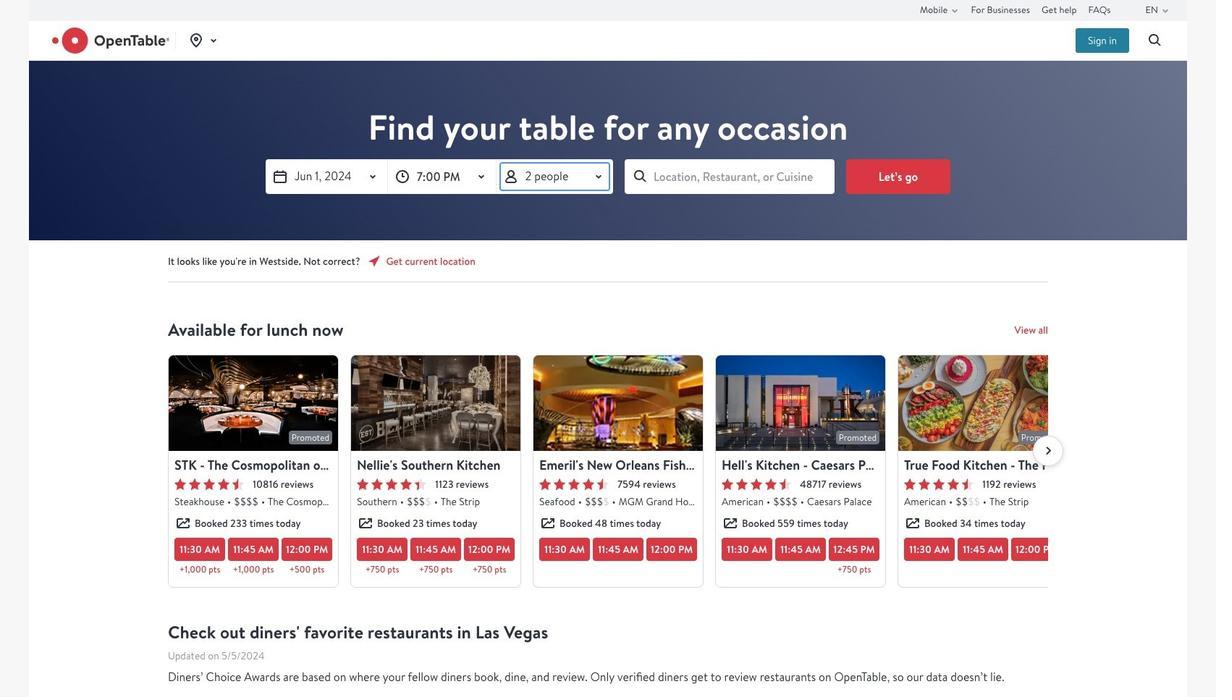Task type: describe. For each thing, give the bounding box(es) containing it.
4.4 stars image for a photo of stk - the cosmopolitan of las vegas restaurant
[[175, 479, 244, 490]]

4.4 stars image for a photo of true food kitchen - the forum shops at caesars restaurant
[[905, 479, 974, 490]]



Task type: vqa. For each thing, say whether or not it's contained in the screenshot.
4.6 stars Image to the right
yes



Task type: locate. For each thing, give the bounding box(es) containing it.
4.6 stars image
[[540, 479, 609, 490], [722, 479, 792, 490]]

4.3 stars image
[[357, 479, 427, 490]]

4.4 stars image
[[175, 479, 244, 490], [905, 479, 974, 490]]

a photo of stk - the cosmopolitan of las vegas restaurant image
[[169, 356, 338, 451]]

1 horizontal spatial 4.4 stars image
[[905, 479, 974, 490]]

0 horizontal spatial 4.6 stars image
[[540, 479, 609, 490]]

opentable logo image
[[52, 28, 170, 54]]

None field
[[625, 159, 835, 194]]

1 4.4 stars image from the left
[[175, 479, 244, 490]]

Please input a Location, Restaurant or Cuisine field
[[625, 159, 835, 194]]

1 horizontal spatial 4.6 stars image
[[722, 479, 792, 490]]

2 4.6 stars image from the left
[[722, 479, 792, 490]]

a photo of nellie's southern kitchen restaurant image
[[351, 356, 521, 451]]

a photo of true food kitchen - the forum shops at caesars restaurant image
[[899, 356, 1068, 451]]

0 horizontal spatial 4.4 stars image
[[175, 479, 244, 490]]

a photo of hell's kitchen - caesars palace las vegas restaurant image
[[716, 356, 886, 451]]

a photo of emeril's new orleans fish house restaurant image
[[534, 356, 703, 451]]

1 4.6 stars image from the left
[[540, 479, 609, 490]]

2 4.4 stars image from the left
[[905, 479, 974, 490]]



